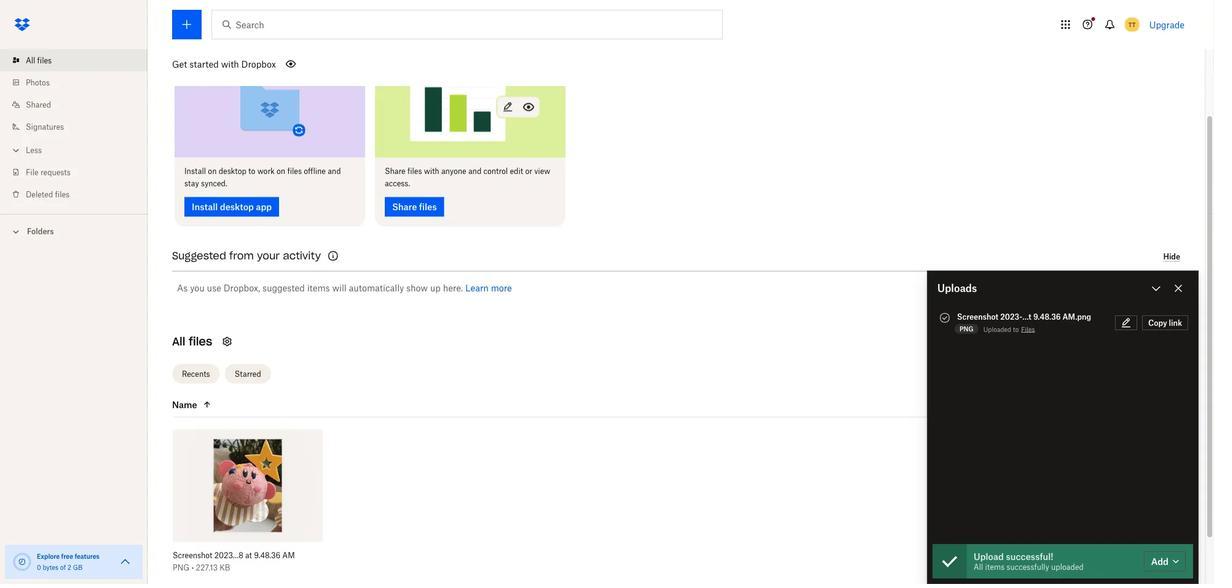 Task type: describe. For each thing, give the bounding box(es) containing it.
suggested
[[263, 283, 305, 293]]

0
[[37, 564, 41, 571]]

activity
[[283, 250, 321, 262]]

9.48.36 for at
[[254, 551, 281, 560]]

gb
[[73, 564, 83, 571]]

desktop inside the install on desktop to work on files offline and stay synced.
[[219, 167, 247, 176]]

all inside list item
[[26, 56, 35, 65]]

upload complete image
[[933, 544, 968, 579]]

successfully
[[1007, 563, 1050, 572]]

upload successful! all items successfully uploaded
[[974, 552, 1084, 572]]

install for install on desktop to work on files offline and stay synced.
[[185, 167, 206, 176]]

explore
[[37, 553, 60, 560]]

learn more link
[[466, 283, 512, 293]]

install desktop app button
[[185, 197, 279, 217]]

files
[[1022, 326, 1036, 333]]

upload complete status
[[933, 544, 968, 581]]

dropbox
[[242, 59, 276, 69]]

deleted
[[26, 190, 53, 199]]

share files
[[392, 202, 437, 212]]

file requests link
[[10, 161, 148, 183]]

use
[[207, 283, 221, 293]]

files link
[[1022, 324, 1036, 335]]

1 horizontal spatial all
[[172, 335, 185, 349]]

Search in folder "Dropbox" text field
[[236, 18, 698, 31]]

with for files
[[424, 167, 440, 176]]

to inside uploads alert
[[1014, 326, 1020, 333]]

automatically
[[349, 283, 404, 293]]

…t
[[1023, 312, 1032, 321]]

add
[[1152, 556, 1169, 567]]

screenshot 2023-…t 9.48.36 am.png
[[958, 312, 1092, 321]]

folder settings image
[[220, 334, 235, 349]]

copy
[[1149, 318, 1168, 328]]

install desktop app
[[192, 202, 272, 212]]

install on desktop to work on files offline and stay synced.
[[185, 167, 341, 188]]

get started with dropbox
[[172, 59, 276, 69]]

uploads
[[938, 282, 978, 294]]

uploaded
[[984, 326, 1012, 333]]

install for install desktop app
[[192, 202, 218, 212]]

all files link
[[10, 49, 148, 71]]

free
[[61, 553, 73, 560]]

suggested from your activity
[[172, 250, 321, 262]]

kb
[[220, 564, 230, 573]]

successful!
[[1007, 552, 1054, 562]]

app
[[256, 202, 272, 212]]

files inside share files with anyone and control edit or view access.
[[408, 167, 422, 176]]

edit
[[510, 167, 524, 176]]

name button
[[172, 397, 276, 412]]

227.13
[[196, 564, 218, 573]]

file requests
[[26, 168, 71, 177]]

shared
[[26, 100, 51, 109]]

stay
[[185, 179, 199, 188]]

tt button
[[1123, 15, 1143, 34]]

photos
[[26, 78, 50, 87]]

folders button
[[0, 222, 148, 240]]

suggested
[[172, 250, 226, 262]]

9.48.36 for …t
[[1034, 312, 1062, 321]]

bytes
[[43, 564, 58, 571]]

signatures link
[[10, 116, 148, 138]]

features
[[75, 553, 100, 560]]

tt
[[1129, 21, 1137, 28]]

copy link
[[1149, 318, 1183, 328]]

as
[[177, 283, 188, 293]]

show
[[407, 283, 428, 293]]

synced.
[[201, 179, 227, 188]]

all files inside list item
[[26, 56, 52, 65]]

photos link
[[10, 71, 148, 94]]

signatures
[[26, 122, 64, 131]]

quota usage element
[[12, 552, 32, 572]]

requests
[[41, 168, 71, 177]]

dropbox,
[[224, 283, 260, 293]]

recents button
[[172, 364, 220, 384]]

less
[[26, 145, 42, 155]]

file, screenshot 2023-08-18 at 9.48.36 am.png row
[[173, 430, 323, 582]]

and inside share files with anyone and control edit or view access.
[[469, 167, 482, 176]]

less image
[[10, 144, 22, 157]]

share files with anyone and control edit or view access.
[[385, 167, 551, 188]]

dropbox image
[[10, 12, 34, 37]]

name
[[172, 400, 197, 410]]

share for share files
[[392, 202, 417, 212]]

of
[[60, 564, 66, 571]]

starred button
[[225, 364, 271, 384]]

upload
[[974, 552, 1005, 562]]

deleted files
[[26, 190, 70, 199]]

you
[[190, 283, 205, 293]]



Task type: vqa. For each thing, say whether or not it's contained in the screenshot.
9.48.36
yes



Task type: locate. For each thing, give the bounding box(es) containing it.
files
[[37, 56, 52, 65], [288, 167, 302, 176], [408, 167, 422, 176], [55, 190, 70, 199], [419, 202, 437, 212], [189, 335, 212, 349]]

hide button
[[1164, 252, 1181, 262]]

with left anyone
[[424, 167, 440, 176]]

install inside the install on desktop to work on files offline and stay synced.
[[185, 167, 206, 176]]

screenshot inside uploads alert
[[958, 312, 999, 321]]

install inside 'install desktop app' button
[[192, 202, 218, 212]]

will
[[332, 283, 347, 293]]

on up synced.
[[208, 167, 217, 176]]

all files list item
[[0, 49, 148, 71]]

1 horizontal spatial on
[[277, 167, 286, 176]]

2023-
[[1001, 312, 1023, 321]]

screenshot for screenshot 2023-…t 9.48.36 am.png
[[958, 312, 999, 321]]

and
[[328, 167, 341, 176], [469, 167, 482, 176]]

as you use dropbox, suggested items will automatically show up here. learn more
[[177, 283, 512, 293]]

items down upload
[[986, 563, 1005, 572]]

1 vertical spatial all files
[[172, 335, 212, 349]]

9.48.36 inside uploads alert
[[1034, 312, 1062, 321]]

png
[[960, 325, 974, 333], [173, 564, 190, 573]]

0 vertical spatial screenshot
[[958, 312, 999, 321]]

uploaded
[[1052, 563, 1084, 572]]

am
[[283, 551, 295, 560]]

work
[[258, 167, 275, 176]]

upload complete image
[[938, 311, 953, 325]]

0 horizontal spatial on
[[208, 167, 217, 176]]

9.48.36 right at
[[254, 551, 281, 560]]

desktop inside 'install desktop app' button
[[220, 202, 254, 212]]

share inside share files with anyone and control edit or view access.
[[385, 167, 406, 176]]

copy link button
[[1143, 316, 1189, 330]]

1 vertical spatial items
[[986, 563, 1005, 572]]

with for started
[[221, 59, 239, 69]]

1 horizontal spatial and
[[469, 167, 482, 176]]

file
[[26, 168, 39, 177]]

with right started
[[221, 59, 239, 69]]

install down synced.
[[192, 202, 218, 212]]

get
[[172, 59, 187, 69]]

offline
[[304, 167, 326, 176]]

link
[[1170, 318, 1183, 328]]

files inside list item
[[37, 56, 52, 65]]

more
[[491, 283, 512, 293]]

to left work
[[249, 167, 256, 176]]

all
[[26, 56, 35, 65], [172, 335, 185, 349], [974, 563, 984, 572]]

•
[[192, 564, 194, 573]]

on right work
[[277, 167, 286, 176]]

0 vertical spatial install
[[185, 167, 206, 176]]

access.
[[385, 179, 410, 188]]

png inside uploads alert
[[960, 325, 974, 333]]

screenshot up uploaded
[[958, 312, 999, 321]]

hide
[[1164, 252, 1181, 261]]

files left folder settings image
[[189, 335, 212, 349]]

1 and from the left
[[328, 167, 341, 176]]

list
[[0, 42, 148, 214]]

your
[[257, 250, 280, 262]]

uploaded to files
[[984, 326, 1036, 333]]

desktop
[[219, 167, 247, 176], [220, 202, 254, 212]]

1 horizontal spatial png
[[960, 325, 974, 333]]

share inside button
[[392, 202, 417, 212]]

1 vertical spatial png
[[173, 564, 190, 573]]

all up recents
[[172, 335, 185, 349]]

up
[[430, 283, 441, 293]]

1 vertical spatial install
[[192, 202, 218, 212]]

items left will
[[307, 283, 330, 293]]

screenshot up •
[[173, 551, 213, 560]]

install up the 'stay'
[[185, 167, 206, 176]]

on
[[208, 167, 217, 176], [277, 167, 286, 176]]

anyone
[[442, 167, 467, 176]]

from
[[229, 250, 254, 262]]

all up photos
[[26, 56, 35, 65]]

1 horizontal spatial all files
[[172, 335, 212, 349]]

install
[[185, 167, 206, 176], [192, 202, 218, 212]]

desktop up synced.
[[219, 167, 247, 176]]

2 on from the left
[[277, 167, 286, 176]]

1 horizontal spatial to
[[1014, 326, 1020, 333]]

here.
[[443, 283, 463, 293]]

uploads alert
[[928, 271, 1200, 584]]

1 vertical spatial share
[[392, 202, 417, 212]]

0 horizontal spatial png
[[173, 564, 190, 573]]

png inside screenshot 2023…8 at 9.48.36 am png • 227.13 kb
[[173, 564, 190, 573]]

upgrade
[[1150, 19, 1185, 30]]

explore free features 0 bytes of 2 gb
[[37, 553, 100, 571]]

screenshot for screenshot 2023…8 at 9.48.36 am png • 227.13 kb
[[173, 551, 213, 560]]

2 vertical spatial all
[[974, 563, 984, 572]]

9.48.36 right …t
[[1034, 312, 1062, 321]]

recents
[[182, 369, 210, 379]]

0 horizontal spatial with
[[221, 59, 239, 69]]

view
[[535, 167, 551, 176]]

to
[[249, 167, 256, 176], [1014, 326, 1020, 333]]

0 vertical spatial desktop
[[219, 167, 247, 176]]

all down upload
[[974, 563, 984, 572]]

all inside upload successful! all items successfully uploaded
[[974, 563, 984, 572]]

files up access.
[[408, 167, 422, 176]]

1 horizontal spatial screenshot
[[958, 312, 999, 321]]

desktop left "app"
[[220, 202, 254, 212]]

screenshot inside screenshot 2023…8 at 9.48.36 am png • 227.13 kb
[[173, 551, 213, 560]]

1 vertical spatial 9.48.36
[[254, 551, 281, 560]]

or
[[526, 167, 533, 176]]

0 horizontal spatial items
[[307, 283, 330, 293]]

2023…8
[[215, 551, 243, 560]]

0 horizontal spatial and
[[328, 167, 341, 176]]

1 vertical spatial all
[[172, 335, 185, 349]]

all files
[[26, 56, 52, 65], [172, 335, 212, 349]]

and right offline
[[328, 167, 341, 176]]

folders
[[27, 227, 54, 236]]

files right deleted at left top
[[55, 190, 70, 199]]

png right upload complete icon
[[960, 325, 974, 333]]

screenshot 2023…8 at 9.48.36 am button
[[173, 551, 296, 561]]

to inside the install on desktop to work on files offline and stay synced.
[[249, 167, 256, 176]]

files inside button
[[419, 202, 437, 212]]

1 horizontal spatial with
[[424, 167, 440, 176]]

learn
[[466, 283, 489, 293]]

control
[[484, 167, 508, 176]]

0 vertical spatial all
[[26, 56, 35, 65]]

screenshot 2023…8 at 9.48.36 am png • 227.13 kb
[[173, 551, 295, 573]]

share down access.
[[392, 202, 417, 212]]

1 vertical spatial desktop
[[220, 202, 254, 212]]

0 vertical spatial with
[[221, 59, 239, 69]]

1 vertical spatial with
[[424, 167, 440, 176]]

0 horizontal spatial screenshot
[[173, 551, 213, 560]]

0 vertical spatial to
[[249, 167, 256, 176]]

0 vertical spatial all files
[[26, 56, 52, 65]]

1 vertical spatial to
[[1014, 326, 1020, 333]]

files down share files with anyone and control edit or view access.
[[419, 202, 437, 212]]

0 horizontal spatial 9.48.36
[[254, 551, 281, 560]]

share up access.
[[385, 167, 406, 176]]

0 vertical spatial png
[[960, 325, 974, 333]]

files up photos
[[37, 56, 52, 65]]

with
[[221, 59, 239, 69], [424, 167, 440, 176]]

1 horizontal spatial items
[[986, 563, 1005, 572]]

to left files
[[1014, 326, 1020, 333]]

0 vertical spatial items
[[307, 283, 330, 293]]

0 vertical spatial 9.48.36
[[1034, 312, 1062, 321]]

0 horizontal spatial all
[[26, 56, 35, 65]]

all files up recents
[[172, 335, 212, 349]]

png left •
[[173, 564, 190, 573]]

0 horizontal spatial all files
[[26, 56, 52, 65]]

started
[[190, 59, 219, 69]]

2 horizontal spatial all
[[974, 563, 984, 572]]

with inside share files with anyone and control edit or view access.
[[424, 167, 440, 176]]

1 on from the left
[[208, 167, 217, 176]]

and left control
[[469, 167, 482, 176]]

all files up photos
[[26, 56, 52, 65]]

share for share files with anyone and control edit or view access.
[[385, 167, 406, 176]]

0 vertical spatial share
[[385, 167, 406, 176]]

deleted files link
[[10, 183, 148, 205]]

shared link
[[10, 94, 148, 116]]

0 horizontal spatial to
[[249, 167, 256, 176]]

add button
[[1145, 552, 1187, 571]]

9.48.36 inside screenshot 2023…8 at 9.48.36 am png • 227.13 kb
[[254, 551, 281, 560]]

at
[[245, 551, 252, 560]]

2
[[68, 564, 71, 571]]

list containing all files
[[0, 42, 148, 214]]

files inside the install on desktop to work on files offline and stay synced.
[[288, 167, 302, 176]]

1 horizontal spatial 9.48.36
[[1034, 312, 1062, 321]]

share
[[385, 167, 406, 176], [392, 202, 417, 212]]

screenshot
[[958, 312, 999, 321], [173, 551, 213, 560]]

share files button
[[385, 197, 445, 217]]

items inside upload successful! all items successfully uploaded
[[986, 563, 1005, 572]]

upgrade link
[[1150, 19, 1185, 30]]

2 and from the left
[[469, 167, 482, 176]]

items
[[307, 283, 330, 293], [986, 563, 1005, 572]]

files left offline
[[288, 167, 302, 176]]

1 vertical spatial screenshot
[[173, 551, 213, 560]]

and inside the install on desktop to work on files offline and stay synced.
[[328, 167, 341, 176]]



